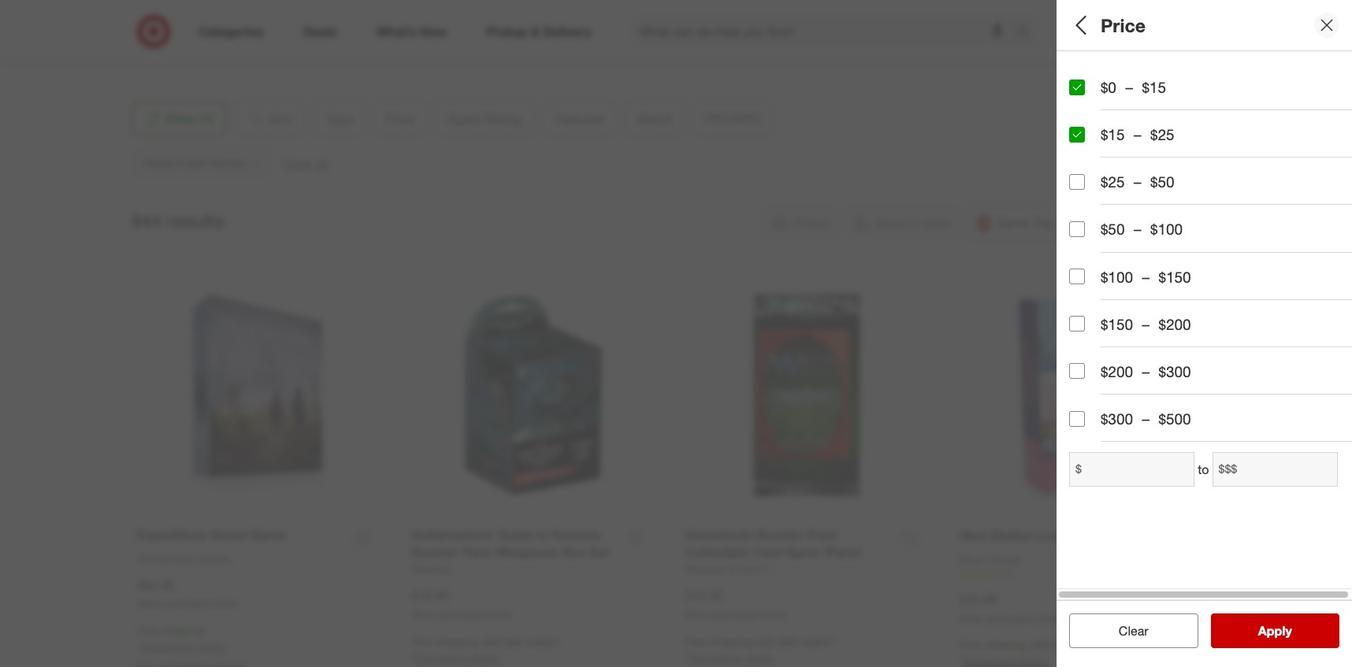 Task type: locate. For each thing, give the bounding box(es) containing it.
$200  –  $300 checkbox
[[1070, 364, 1086, 380]]

1 horizontal spatial free shipping with $35 orders* * exclusions apply.
[[686, 635, 836, 665]]

online for $15.95
[[761, 610, 786, 621]]

$50 right '$50  –  $100' checkbox
[[1101, 220, 1125, 238]]

when inside $15.95 when purchased online
[[686, 610, 711, 621]]

$35 down $15.95 when purchased online
[[780, 635, 797, 649]]

$15;
[[1100, 137, 1121, 151]]

944 results
[[131, 210, 225, 232]]

$0
[[1101, 78, 1117, 96], [1070, 137, 1081, 151]]

wi
[[196, 29, 209, 42]]

1 vertical spatial $200
[[1101, 363, 1134, 381]]

exclusions
[[141, 641, 194, 655], [415, 652, 468, 665], [690, 652, 743, 665]]

0 horizontal spatial $100
[[1101, 268, 1134, 286]]

free down $18.99
[[412, 635, 433, 649]]

results for 944 results
[[167, 210, 225, 232]]

1 horizontal spatial results
[[1269, 624, 1309, 639]]

clear button
[[1070, 614, 1199, 649]]

1 horizontal spatial games;
[[1171, 82, 1210, 96]]

when inside $20.99 when purchased online
[[960, 613, 985, 625]]

$150 up $150  –  $200
[[1159, 268, 1192, 286]]

with down $20.99 when purchased online
[[1030, 639, 1051, 652]]

2 horizontal spatial orders*
[[1075, 639, 1110, 652]]

$100  –  $150
[[1101, 268, 1192, 286]]

$35 down $20.99 when purchased online
[[1054, 639, 1072, 652]]

exclusions down the $84.95 when purchased online
[[141, 641, 194, 655]]

brand button
[[1070, 272, 1353, 327]]

$100 down rating
[[1151, 220, 1184, 238]]

price
[[1101, 14, 1146, 36], [1070, 117, 1107, 135]]

when for $20.99
[[960, 613, 985, 625]]

1 horizontal spatial $35
[[780, 635, 797, 649]]

when inside $18.99 when purchased online
[[412, 610, 436, 621]]

games; left card
[[1103, 82, 1141, 96]]

0 vertical spatial results
[[167, 210, 225, 232]]

purchased down '$20.99'
[[987, 613, 1033, 625]]

purchased down $18.99
[[439, 610, 484, 621]]

clear left the all
[[1112, 624, 1141, 639]]

$25 right $25  –  $50 checkbox
[[1101, 173, 1125, 191]]

trading
[[1268, 82, 1304, 96]]

$15 right $15  –  $25 option
[[1101, 125, 1125, 144]]

exclusions apply. button down $15.95 when purchased online
[[690, 651, 775, 667]]

featured
[[1070, 233, 1133, 251]]

$25 down card
[[1151, 125, 1175, 144]]

shipping down $20.99 when purchased online
[[985, 639, 1027, 652]]

$35 for $18.99
[[505, 635, 523, 649]]

0 horizontal spatial $300
[[1101, 410, 1134, 428]]

out
[[1155, 397, 1176, 415]]

cards;
[[1307, 82, 1339, 96]]

$150
[[1159, 268, 1192, 286], [1101, 315, 1134, 333]]

when down $15.95
[[686, 610, 711, 621]]

exclusions apply. button
[[141, 640, 227, 656], [415, 651, 501, 667], [690, 651, 775, 667]]

1 vertical spatial $0
[[1070, 137, 1081, 151]]

1 horizontal spatial exclusions
[[415, 652, 468, 665]]

when for $84.95
[[137, 599, 162, 611]]

0 horizontal spatial $35
[[505, 635, 523, 649]]

,
[[190, 29, 193, 42]]

1 horizontal spatial $50
[[1151, 173, 1175, 191]]

shipping down $18.99 when purchased online
[[436, 635, 479, 649]]

online inside $20.99 when purchased online
[[1035, 613, 1060, 625]]

1 free shipping with $35 orders* * exclusions apply. from the left
[[412, 635, 562, 665]]

$15.95 when purchased online
[[686, 588, 786, 621]]

$25 inside price $0  –  $15; $15  –  $25
[[1161, 137, 1179, 151]]

with down $18.99 when purchased online
[[482, 635, 502, 649]]

1 horizontal spatial apply.
[[471, 652, 501, 665]]

orders* for $18.99
[[526, 635, 562, 649]]

exclusions apply. button down the $84.95 when purchased online
[[141, 640, 227, 656]]

$35 down $18.99 when purchased online
[[505, 635, 523, 649]]

results right 944
[[167, 210, 225, 232]]

card
[[1144, 82, 1168, 96]]

online for $84.95
[[212, 599, 237, 611]]

$50 up $50  –  $100
[[1151, 173, 1175, 191]]

shipping inside the 'free shipping * * exclusions apply.'
[[162, 625, 204, 638]]

0 vertical spatial $0
[[1101, 78, 1117, 96]]

$15  –  $25
[[1101, 125, 1175, 144]]

$15
[[1143, 78, 1167, 96], [1101, 125, 1125, 144], [1124, 137, 1142, 151]]

free for $15.95
[[686, 635, 708, 649]]

purchased inside $15.95 when purchased online
[[713, 610, 758, 621]]

filters
[[1097, 14, 1146, 36]]

free shipping with $35 orders* * exclusions apply.
[[412, 635, 562, 665], [686, 635, 836, 665]]

0 horizontal spatial $0
[[1070, 137, 1081, 151]]

clear inside clear button
[[1119, 624, 1149, 639]]

apply. down $18.99 when purchased online
[[471, 652, 501, 665]]

with for $20.99
[[1030, 639, 1051, 652]]

None text field
[[1070, 453, 1196, 487], [1213, 453, 1339, 487], [1070, 453, 1196, 487], [1213, 453, 1339, 487]]

when down '$20.99'
[[960, 613, 985, 625]]

1 games; from the left
[[1103, 82, 1141, 96]]

1 horizontal spatial exclusions apply. button
[[415, 651, 501, 667]]

see results button
[[1211, 614, 1340, 649]]

$25 up $25  –  $50
[[1161, 137, 1179, 151]]

2 free shipping with $35 orders* * exclusions apply. from the left
[[686, 635, 836, 665]]

fpo/apo button
[[1070, 327, 1353, 382]]

$300 right $300  –  $500 checkbox
[[1101, 410, 1134, 428]]

1 vertical spatial $150
[[1101, 315, 1134, 333]]

collectible
[[1213, 82, 1265, 96]]

0 horizontal spatial exclusions apply. button
[[141, 640, 227, 656]]

price $0  –  $15; $15  –  $25
[[1070, 117, 1179, 151]]

1 horizontal spatial with
[[756, 635, 777, 649]]

online
[[212, 599, 237, 611], [486, 610, 512, 621], [761, 610, 786, 621], [1035, 613, 1060, 625]]

free down $84.95
[[137, 625, 159, 638]]

$0 left $15;
[[1070, 137, 1081, 151]]

park
[[229, 13, 252, 27]]

board
[[1070, 82, 1100, 96]]

when inside the $84.95 when purchased online
[[137, 599, 162, 611]]

shipping
[[162, 625, 204, 638], [436, 635, 479, 649], [711, 635, 753, 649], [985, 639, 1027, 652]]

$15.95
[[686, 588, 724, 604]]

when down $84.95
[[137, 599, 162, 611]]

orders*
[[526, 635, 562, 649], [800, 635, 836, 649], [1075, 639, 1110, 652]]

exclusions down $15.95 when purchased online
[[690, 652, 743, 665]]

$15 right $15;
[[1124, 137, 1142, 151]]

ga
[[1342, 82, 1353, 96]]

price inside price $0  –  $15; $15  –  $25
[[1070, 117, 1107, 135]]

clear down the 1 "link"
[[1119, 624, 1149, 639]]

0 horizontal spatial free shipping with $35 orders* * exclusions apply.
[[412, 635, 562, 665]]

apply. inside the 'free shipping * * exclusions apply.'
[[197, 641, 227, 655]]

purchased
[[164, 599, 209, 611], [439, 610, 484, 621], [713, 610, 758, 621], [987, 613, 1033, 625]]

results inside button
[[1269, 624, 1309, 639]]

see
[[1242, 624, 1265, 639]]

0 horizontal spatial apply.
[[197, 641, 227, 655]]

1 horizontal spatial $300
[[1159, 363, 1192, 381]]

1 clear from the left
[[1112, 624, 1141, 639]]

us
[[144, 45, 159, 58]]

purchased inside $20.99 when purchased online
[[987, 613, 1033, 625]]

free
[[137, 625, 159, 638], [412, 635, 433, 649], [686, 635, 708, 649], [960, 639, 982, 652]]

purchased inside the $84.95 when purchased online
[[164, 599, 209, 611]]

with for $15.95
[[756, 635, 777, 649]]

2 horizontal spatial exclusions apply. button
[[690, 651, 775, 667]]

online inside the $84.95 when purchased online
[[212, 599, 237, 611]]

brand
[[1070, 288, 1113, 306]]

purchased down $15.95
[[713, 610, 758, 621]]

purchased up the 'free shipping * * exclusions apply.' at the bottom left
[[164, 599, 209, 611]]

free down $15.95
[[686, 635, 708, 649]]

online for $20.99
[[1035, 613, 1060, 625]]

free down '$20.99'
[[960, 639, 982, 652]]

2 clear from the left
[[1119, 624, 1149, 639]]

0 vertical spatial $150
[[1159, 268, 1192, 286]]

$100
[[1151, 220, 1184, 238], [1101, 268, 1134, 286]]

1 link
[[960, 568, 1204, 582]]

type board games; card games; collectible trading cards; ga
[[1070, 62, 1353, 96]]

free shipping * * exclusions apply.
[[137, 625, 227, 655]]

price up $15;
[[1070, 117, 1107, 135]]

2835
[[144, 13, 168, 27]]

clear inside clear all button
[[1112, 624, 1141, 639]]

apply. down $15.95 when purchased online
[[746, 652, 775, 665]]

0 vertical spatial $100
[[1151, 220, 1184, 238]]

$300 up "include out of stock"
[[1159, 363, 1192, 381]]

$35 for $20.99
[[1054, 639, 1072, 652]]

when down $18.99
[[412, 610, 436, 621]]

all filters
[[1070, 14, 1146, 36]]

2 horizontal spatial apply.
[[746, 652, 775, 665]]

purchased inside $18.99 when purchased online
[[439, 610, 484, 621]]

0 horizontal spatial $200
[[1101, 363, 1134, 381]]

price dialog
[[1057, 0, 1353, 668]]

$200
[[1159, 315, 1192, 333], [1101, 363, 1134, 381]]

$0 right board
[[1101, 78, 1117, 96]]

1 vertical spatial $300
[[1101, 410, 1134, 428]]

*
[[204, 625, 208, 638], [137, 641, 141, 655], [412, 652, 415, 665], [686, 652, 690, 665]]

free shipping with $35 orders* * exclusions apply. for $15.95
[[686, 635, 836, 665]]

1 vertical spatial results
[[1269, 624, 1309, 639]]

$0  –  $15
[[1101, 78, 1167, 96]]

$84.95 when purchased online
[[137, 578, 237, 611]]

shipping for $20.99
[[985, 639, 1027, 652]]

apply. down the $84.95 when purchased online
[[197, 641, 227, 655]]

price right all
[[1101, 14, 1146, 36]]

include
[[1101, 397, 1150, 415]]

* down $18.99
[[412, 652, 415, 665]]

purchased for $18.99
[[439, 610, 484, 621]]

with
[[482, 635, 502, 649], [756, 635, 777, 649], [1030, 639, 1051, 652]]

0 vertical spatial price
[[1101, 14, 1146, 36]]

shipping down the $84.95 when purchased online
[[162, 625, 204, 638]]

$300
[[1159, 363, 1192, 381], [1101, 410, 1134, 428]]

shipping down $15.95 when purchased online
[[711, 635, 753, 649]]

results
[[167, 210, 225, 232], [1269, 624, 1309, 639]]

free shipping with $35 orders* * exclusions apply. down $18.99 when purchased online
[[412, 635, 562, 665]]

exclusions apply. button down $18.99 when purchased online
[[415, 651, 501, 667]]

online inside $15.95 when purchased online
[[761, 610, 786, 621]]

0 vertical spatial $50
[[1151, 173, 1175, 191]]

$20.99
[[960, 592, 998, 608]]

all
[[1070, 14, 1092, 36]]

clear
[[1112, 624, 1141, 639], [1119, 624, 1149, 639]]

1 horizontal spatial $0
[[1101, 78, 1117, 96]]

exclusions down $18.99 when purchased online
[[415, 652, 468, 665]]

$150 up fpo/apo
[[1101, 315, 1134, 333]]

free shipping with $35 orders* * exclusions apply. down $15.95 when purchased online
[[686, 635, 836, 665]]

apply
[[1259, 624, 1293, 639]]

all
[[1145, 624, 1157, 639]]

0 horizontal spatial results
[[167, 210, 225, 232]]

$100 up brand
[[1101, 268, 1134, 286]]

$35
[[505, 635, 523, 649], [780, 635, 797, 649], [1054, 639, 1072, 652]]

search button
[[1009, 14, 1047, 52]]

0 horizontal spatial games;
[[1103, 82, 1141, 96]]

stock
[[1198, 397, 1234, 415]]

when
[[137, 599, 162, 611], [412, 610, 436, 621], [686, 610, 711, 621], [960, 613, 985, 625]]

* down $15.95
[[686, 652, 690, 665]]

0 horizontal spatial with
[[482, 635, 502, 649]]

0 horizontal spatial exclusions
[[141, 641, 194, 655]]

1 horizontal spatial orders*
[[800, 635, 836, 649]]

$25
[[1151, 125, 1175, 144], [1161, 137, 1179, 151], [1101, 173, 1125, 191]]

results right see
[[1269, 624, 1309, 639]]

with down $15.95 when purchased online
[[756, 635, 777, 649]]

see results
[[1242, 624, 1309, 639]]

$50
[[1151, 173, 1175, 191], [1101, 220, 1125, 238]]

$0 inside price dialog
[[1101, 78, 1117, 96]]

games;
[[1103, 82, 1141, 96], [1171, 82, 1210, 96]]

2 horizontal spatial exclusions
[[690, 652, 743, 665]]

0 horizontal spatial $50
[[1101, 220, 1125, 238]]

1 horizontal spatial $100
[[1151, 220, 1184, 238]]

results for see results
[[1269, 624, 1309, 639]]

price inside dialog
[[1101, 14, 1146, 36]]

2 horizontal spatial $35
[[1054, 639, 1072, 652]]

online inside $18.99 when purchased online
[[486, 610, 512, 621]]

$25  –  $50
[[1101, 173, 1175, 191]]

1 vertical spatial price
[[1070, 117, 1107, 135]]

games; right card
[[1171, 82, 1210, 96]]

type
[[1070, 62, 1103, 80]]

apply.
[[197, 641, 227, 655], [471, 652, 501, 665], [746, 652, 775, 665]]

1 vertical spatial $50
[[1101, 220, 1125, 238]]

0 horizontal spatial orders*
[[526, 635, 562, 649]]

0 vertical spatial $200
[[1159, 315, 1192, 333]]

2 horizontal spatial with
[[1030, 639, 1051, 652]]



Task type: vqa. For each thing, say whether or not it's contained in the screenshot.
the $84.95 When purchased online
yes



Task type: describe. For each thing, give the bounding box(es) containing it.
purchased for $84.95
[[164, 599, 209, 611]]

guest
[[1070, 178, 1112, 196]]

$25  –  $50 checkbox
[[1070, 174, 1086, 190]]

orders* for $15.95
[[800, 635, 836, 649]]

when for $15.95
[[686, 610, 711, 621]]

fpo/apo
[[1070, 343, 1138, 362]]

exclusions apply. button for $15.95
[[690, 651, 775, 667]]

drive
[[255, 13, 280, 27]]

with for $18.99
[[482, 635, 502, 649]]

purchased for $15.95
[[713, 610, 758, 621]]

$500
[[1159, 410, 1192, 428]]

0 vertical spatial $300
[[1159, 363, 1192, 381]]

* down $84.95
[[137, 641, 141, 655]]

Include out of stock checkbox
[[1070, 398, 1086, 414]]

$0 inside price $0  –  $15; $15  –  $25
[[1070, 137, 1081, 151]]

$200  –  $300
[[1101, 363, 1192, 381]]

all filters dialog
[[1057, 0, 1353, 668]]

$300  –  $500 checkbox
[[1070, 411, 1086, 427]]

clear all button
[[1070, 614, 1199, 649]]

944
[[131, 210, 162, 232]]

$15  –  $25 checkbox
[[1070, 127, 1086, 142]]

$20.99 when purchased online
[[960, 592, 1060, 625]]

$18.99
[[412, 588, 449, 604]]

1
[[1009, 569, 1014, 581]]

orders* for $20.99
[[1075, 639, 1110, 652]]

* down the $84.95 when purchased online
[[204, 625, 208, 638]]

apply. for $18.99
[[471, 652, 501, 665]]

shipping for $18.99
[[436, 635, 479, 649]]

when for $18.99
[[412, 610, 436, 621]]

free for $18.99
[[412, 635, 433, 649]]

apply button
[[1211, 614, 1340, 649]]

search
[[1009, 25, 1047, 41]]

apply. for $15.95
[[746, 652, 775, 665]]

free for $20.99
[[960, 639, 982, 652]]

fitchburg
[[144, 29, 190, 42]]

price for price $0  –  $15; $15  –  $25
[[1070, 117, 1107, 135]]

$300  –  $500
[[1101, 410, 1192, 428]]

$50  –  $100
[[1101, 220, 1184, 238]]

rating
[[1116, 178, 1163, 196]]

1 horizontal spatial $150
[[1159, 268, 1192, 286]]

clear for clear all
[[1112, 624, 1141, 639]]

53719
[[212, 29, 243, 42]]

1 horizontal spatial $200
[[1159, 315, 1192, 333]]

free shipping with $35 orders*
[[960, 639, 1110, 652]]

$100  –  $150 checkbox
[[1070, 269, 1086, 285]]

of
[[1180, 397, 1193, 415]]

guest rating
[[1070, 178, 1163, 196]]

$15 up '$15  –  $25'
[[1143, 78, 1167, 96]]

shipping for $15.95
[[711, 635, 753, 649]]

commerce
[[171, 13, 226, 27]]

$0  –  $15 checkbox
[[1070, 79, 1086, 95]]

exclusions apply. button for $18.99
[[415, 651, 501, 667]]

purchased for $20.99
[[987, 613, 1033, 625]]

What can we help you find? suggestions appear below search field
[[630, 14, 1020, 49]]

to
[[1199, 462, 1210, 478]]

free shipping with $35 orders* * exclusions apply. for $18.99
[[412, 635, 562, 665]]

2835 commerce park drive fitchburg , wi 53719 us
[[144, 13, 280, 58]]

$18.99 when purchased online
[[412, 588, 512, 621]]

include out of stock
[[1101, 397, 1234, 415]]

free inside the 'free shipping * * exclusions apply.'
[[137, 625, 159, 638]]

$50  –  $100 checkbox
[[1070, 222, 1086, 237]]

2 games; from the left
[[1171, 82, 1210, 96]]

$15 inside price $0  –  $15; $15  –  $25
[[1124, 137, 1142, 151]]

$150  –  $200 checkbox
[[1070, 316, 1086, 332]]

guest rating button
[[1070, 162, 1353, 217]]

featured button
[[1070, 217, 1353, 272]]

0 horizontal spatial $150
[[1101, 315, 1134, 333]]

$150  –  $200
[[1101, 315, 1192, 333]]

$35 for $15.95
[[780, 635, 797, 649]]

clear all
[[1112, 624, 1157, 639]]

online for $18.99
[[486, 610, 512, 621]]

exclusions for $15.95
[[690, 652, 743, 665]]

$84.95
[[137, 578, 175, 593]]

exclusions for $18.99
[[415, 652, 468, 665]]

1 vertical spatial $100
[[1101, 268, 1134, 286]]

clear for clear
[[1119, 624, 1149, 639]]

price for price
[[1101, 14, 1146, 36]]

exclusions inside the 'free shipping * * exclusions apply.'
[[141, 641, 194, 655]]



